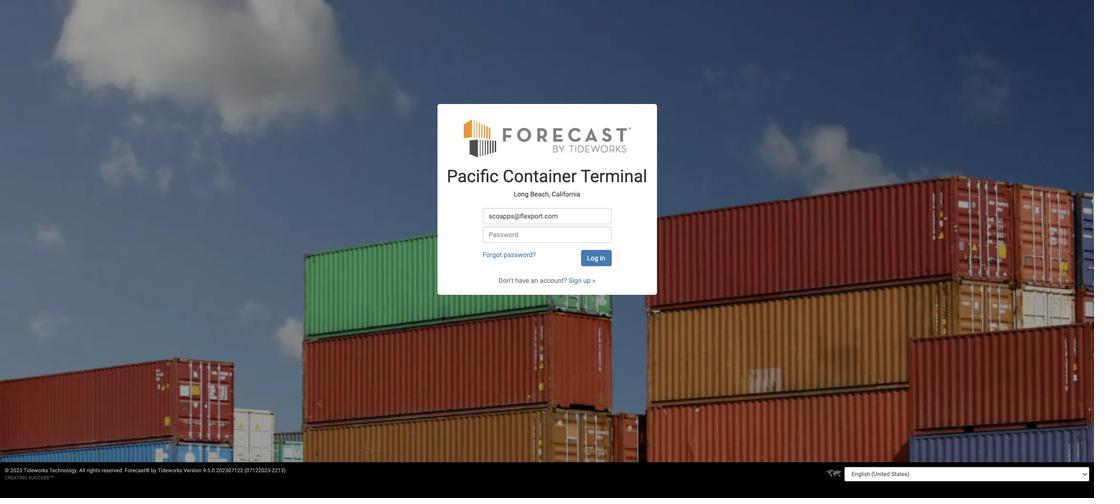 Task type: locate. For each thing, give the bounding box(es) containing it.
sign
[[569, 277, 582, 284]]

tideworks up success
[[24, 468, 48, 474]]

creating
[[5, 476, 27, 481]]

2 tideworks from the left
[[158, 468, 182, 474]]

2213)
[[272, 468, 286, 474]]

technology.
[[49, 468, 78, 474]]

in
[[600, 254, 606, 262]]

tideworks
[[24, 468, 48, 474], [158, 468, 182, 474]]

account?
[[540, 277, 567, 284]]

forgot password? link
[[483, 251, 536, 259]]

tideworks right by
[[158, 468, 182, 474]]

log in button
[[581, 250, 612, 266]]

long
[[514, 191, 529, 198]]

»
[[593, 277, 596, 284]]

by
[[151, 468, 157, 474]]

1 tideworks from the left
[[24, 468, 48, 474]]

forecast® by tideworks image
[[464, 118, 631, 158]]

©
[[5, 468, 9, 474]]

california
[[552, 191, 581, 198]]

(07122023-
[[245, 468, 272, 474]]

log
[[587, 254, 599, 262]]

1 horizontal spatial tideworks
[[158, 468, 182, 474]]

0 horizontal spatial tideworks
[[24, 468, 48, 474]]

pacific
[[447, 166, 499, 186]]

all
[[79, 468, 85, 474]]

beach,
[[531, 191, 550, 198]]

℠
[[50, 476, 54, 481]]

don't have an account? sign up »
[[499, 277, 596, 284]]

password?
[[504, 251, 536, 259]]

rights
[[87, 468, 100, 474]]

terminal
[[581, 166, 648, 186]]

container
[[503, 166, 577, 186]]

have
[[515, 277, 529, 284]]

an
[[531, 277, 538, 284]]

sign up » link
[[569, 277, 596, 284]]

Email or username text field
[[483, 208, 612, 224]]

Password password field
[[483, 227, 612, 243]]



Task type: describe. For each thing, give the bounding box(es) containing it.
don't
[[499, 277, 514, 284]]

forecast®
[[125, 468, 150, 474]]

version
[[184, 468, 202, 474]]

forgot
[[483, 251, 502, 259]]

reserved.
[[102, 468, 123, 474]]

9.5.0.202307122
[[203, 468, 243, 474]]

up
[[584, 277, 591, 284]]

2023
[[10, 468, 22, 474]]

pacific container terminal long beach, california
[[447, 166, 648, 198]]

success
[[29, 476, 49, 481]]

forgot password? log in
[[483, 251, 606, 262]]

© 2023 tideworks technology. all rights reserved. forecast® by tideworks version 9.5.0.202307122 (07122023-2213) creating success ℠
[[5, 468, 286, 481]]



